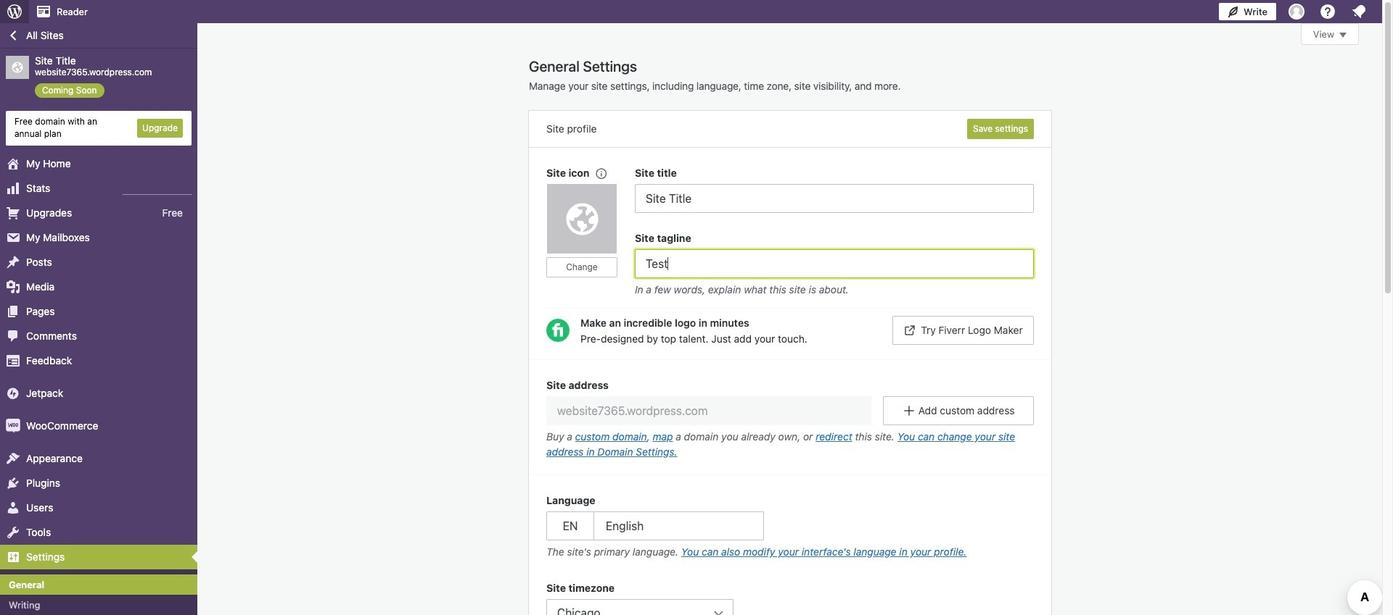 Task type: describe. For each thing, give the bounding box(es) containing it.
fiverr small logo image
[[546, 319, 570, 342]]

closed image
[[1339, 33, 1347, 38]]

2 img image from the top
[[6, 419, 20, 434]]



Task type: vqa. For each thing, say whether or not it's contained in the screenshot.
Dismiss "image"
no



Task type: locate. For each thing, give the bounding box(es) containing it.
main content
[[529, 23, 1359, 616]]

more information image
[[594, 167, 607, 180]]

group
[[546, 165, 635, 301], [635, 165, 1034, 213], [635, 231, 1034, 301], [529, 360, 1051, 476], [546, 493, 1034, 564], [546, 581, 1034, 616]]

img image
[[6, 386, 20, 401], [6, 419, 20, 434]]

1 vertical spatial img image
[[6, 419, 20, 434]]

highest hourly views 0 image
[[123, 185, 192, 195]]

my profile image
[[1289, 4, 1305, 20]]

manage your notifications image
[[1350, 3, 1368, 20]]

manage your sites image
[[6, 3, 23, 20]]

1 img image from the top
[[6, 386, 20, 401]]

0 vertical spatial img image
[[6, 386, 20, 401]]

None text field
[[635, 250, 1034, 279]]

help image
[[1319, 3, 1336, 20]]

None text field
[[635, 184, 1034, 213], [546, 397, 872, 426], [635, 184, 1034, 213], [546, 397, 872, 426]]



